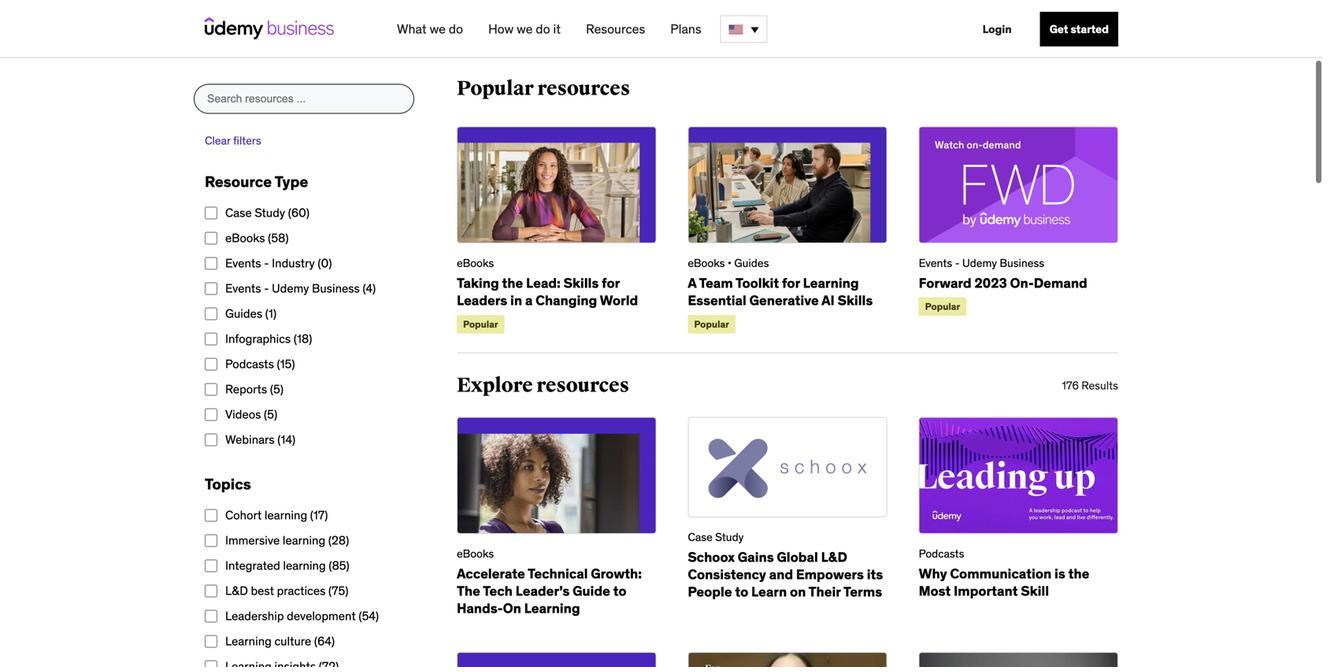 Task type: describe. For each thing, give the bounding box(es) containing it.
guides (1)
[[225, 306, 277, 321]]

learning culture (64)
[[225, 633, 335, 648]]

skills inside the ebooks taking the lead: skills for leaders in a changing world
[[564, 275, 599, 291]]

team
[[699, 275, 733, 291]]

ebooks taking the lead: skills for leaders in a changing world
[[457, 256, 638, 309]]

filters
[[233, 133, 261, 148]]

integrated
[[225, 558, 280, 573]]

(17)
[[310, 507, 328, 522]]

how we do it button
[[482, 15, 567, 43]]

l&d best practices (75)
[[225, 583, 348, 598]]

udemy business image
[[205, 17, 334, 39]]

leaders
[[457, 292, 507, 309]]

for inside the ebooks taking the lead: skills for leaders in a changing world
[[602, 275, 620, 291]]

guides inside ebooks • guides a team toolkit for learning essential generative ai skills
[[734, 256, 769, 270]]

eBooks (58) checkbox
[[205, 232, 217, 245]]

technical
[[528, 565, 588, 582]]

videos (5)
[[225, 407, 277, 422]]

0 horizontal spatial learning
[[225, 633, 272, 648]]

the inside podcasts why communication is the most important skill
[[1068, 565, 1090, 582]]

lead:
[[526, 275, 561, 291]]

a
[[525, 292, 533, 309]]

Reports (5) checkbox
[[205, 383, 217, 396]]

forward 2023 on-demand link
[[919, 275, 1087, 291]]

essential
[[688, 292, 746, 309]]

it
[[553, 21, 561, 37]]

ebooks • guides a team toolkit for learning essential generative ai skills
[[688, 256, 873, 309]]

clear filters link
[[205, 133, 261, 148]]

Events - Udemy Business (4) checkbox
[[205, 282, 217, 295]]

important
[[954, 583, 1018, 599]]

topics
[[205, 474, 251, 493]]

case for schoox
[[688, 530, 713, 544]]

most
[[919, 583, 951, 599]]

results
[[1082, 378, 1118, 392]]

menu navigation
[[384, 0, 1118, 58]]

leadership
[[225, 608, 284, 623]]

(75)
[[328, 583, 348, 598]]

ebooks accelerate technical growth: the tech leader's guide to hands-on learning
[[457, 547, 642, 617]]

Webinars (14) checkbox
[[205, 434, 217, 446]]

get started link
[[1040, 12, 1118, 46]]

do for how we do it
[[536, 21, 550, 37]]

communication
[[950, 565, 1052, 582]]

Cohort learning (17) checkbox
[[205, 509, 217, 522]]

login
[[983, 22, 1012, 36]]

get
[[1050, 22, 1068, 36]]

videos
[[225, 407, 261, 422]]

plans
[[670, 21, 701, 37]]

demand
[[1034, 275, 1087, 291]]

how
[[488, 21, 514, 37]]

study for schoox
[[715, 530, 744, 544]]

(1)
[[265, 306, 277, 321]]

webinars
[[225, 432, 275, 447]]

Learning insights (72) checkbox
[[205, 660, 217, 667]]

resources
[[586, 21, 645, 37]]

learning for (17)
[[265, 507, 307, 522]]

how we do it
[[488, 21, 561, 37]]

ebooks (58)
[[225, 230, 289, 245]]

0 horizontal spatial l&d
[[225, 583, 248, 598]]

case for (60)
[[225, 205, 252, 220]]

integrated learning (85)
[[225, 558, 349, 573]]

why
[[919, 565, 947, 582]]

2023
[[975, 275, 1007, 291]]

type
[[275, 172, 308, 191]]

world
[[600, 292, 638, 309]]

gains
[[738, 549, 774, 565]]

infographics (18)
[[225, 331, 312, 346]]

get started
[[1050, 22, 1109, 36]]

cohort
[[225, 507, 262, 522]]

what we do
[[397, 21, 463, 37]]

resource type
[[205, 172, 308, 191]]

to inside case study schoox gains global l&d consistency and empowers its people to learn on their terms
[[735, 583, 748, 600]]

on
[[503, 600, 521, 617]]

events - udemy business (4)
[[225, 281, 376, 296]]

reports
[[225, 381, 267, 396]]

popular for a team toolkit for learning essential generative ai skills
[[694, 318, 729, 330]]

a team toolkit for learning essential generative ai skills link
[[688, 275, 873, 309]]

a
[[688, 275, 697, 291]]

in
[[510, 292, 522, 309]]

skills inside ebooks • guides a team toolkit for learning essential generative ai skills
[[838, 292, 873, 309]]

explore resources
[[457, 373, 629, 398]]

toolkit
[[736, 275, 779, 291]]

(15)
[[277, 356, 295, 371]]

generative
[[749, 292, 819, 309]]

Integrated learning (85) checkbox
[[205, 560, 217, 572]]

business for (4)
[[312, 281, 360, 296]]

Search resources ... text field
[[194, 84, 414, 114]]

udemy for forward
[[962, 256, 997, 270]]

reports (5)
[[225, 381, 284, 396]]

business for forward
[[1000, 256, 1044, 270]]

leadership development (54)
[[225, 608, 379, 623]]

Case Study (60) checkbox
[[205, 207, 217, 219]]

infographics
[[225, 331, 291, 346]]

events for forward
[[919, 256, 952, 270]]

on-
[[1010, 275, 1034, 291]]

and
[[769, 566, 793, 583]]

what
[[397, 21, 427, 37]]

accelerate
[[457, 565, 525, 582]]

•
[[728, 256, 732, 270]]

ebooks for (58)
[[225, 230, 265, 245]]

ebooks for accelerate
[[457, 547, 494, 561]]

hands-
[[457, 600, 503, 617]]

0 horizontal spatial guides
[[225, 306, 262, 321]]

resources for explore resources
[[537, 373, 629, 398]]

(0)
[[318, 255, 332, 270]]

(18)
[[294, 331, 312, 346]]

case study schoox gains global l&d consistency and empowers its people to learn on their terms
[[688, 530, 883, 600]]



Task type: locate. For each thing, give the bounding box(es) containing it.
1 horizontal spatial learning
[[524, 600, 580, 617]]

why communication is the most important skill link
[[919, 565, 1090, 599]]

guides left (1)
[[225, 306, 262, 321]]

ebooks inside ebooks • guides a team toolkit for learning essential generative ai skills
[[688, 256, 725, 270]]

2 we from the left
[[517, 21, 533, 37]]

(54)
[[359, 608, 379, 623]]

- left industry on the top left
[[264, 255, 269, 270]]

(64)
[[314, 633, 335, 648]]

learning down leadership
[[225, 633, 272, 648]]

0 horizontal spatial study
[[255, 205, 285, 220]]

case right case study (60) option
[[225, 205, 252, 220]]

ebooks for •
[[688, 256, 725, 270]]

to down the consistency
[[735, 583, 748, 600]]

1 do from the left
[[449, 21, 463, 37]]

1 horizontal spatial the
[[1068, 565, 1090, 582]]

(5) for videos (5)
[[264, 407, 277, 422]]

1 vertical spatial business
[[312, 281, 360, 296]]

0 vertical spatial (5)
[[270, 381, 284, 396]]

consistency
[[688, 566, 766, 583]]

1 for from the left
[[602, 275, 620, 291]]

schoox
[[688, 549, 735, 565]]

podcasts up "why"
[[919, 547, 964, 561]]

events
[[225, 255, 261, 270], [919, 256, 952, 270], [225, 281, 261, 296]]

the inside the ebooks taking the lead: skills for leaders in a changing world
[[502, 275, 523, 291]]

what we do button
[[391, 15, 469, 43]]

podcasts
[[225, 356, 274, 371], [919, 547, 964, 561]]

for up generative at the right top of page
[[782, 275, 800, 291]]

the
[[457, 583, 480, 599]]

1 horizontal spatial business
[[1000, 256, 1044, 270]]

0 horizontal spatial do
[[449, 21, 463, 37]]

1 vertical spatial case
[[688, 530, 713, 544]]

176
[[1062, 378, 1079, 392]]

1 vertical spatial udemy
[[272, 281, 309, 296]]

events - industry (0)
[[225, 255, 332, 270]]

(58)
[[268, 230, 289, 245]]

study up (58)
[[255, 205, 285, 220]]

0 vertical spatial resources
[[538, 76, 630, 101]]

ebooks left (58)
[[225, 230, 265, 245]]

development
[[287, 608, 356, 623]]

0 vertical spatial guides
[[734, 256, 769, 270]]

ai
[[822, 292, 835, 309]]

0 vertical spatial learning
[[265, 507, 307, 522]]

global
[[777, 549, 818, 565]]

to
[[613, 583, 627, 599], [735, 583, 748, 600]]

0 vertical spatial l&d
[[821, 549, 847, 565]]

podcasts inside podcasts why communication is the most important skill
[[919, 547, 964, 561]]

do inside popup button
[[449, 21, 463, 37]]

udemy down industry on the top left
[[272, 281, 309, 296]]

1 horizontal spatial podcasts
[[919, 547, 964, 561]]

podcasts (15)
[[225, 356, 295, 371]]

1 horizontal spatial udemy
[[962, 256, 997, 270]]

empowers
[[796, 566, 864, 583]]

to down growth:
[[613, 583, 627, 599]]

study for (60)
[[255, 205, 285, 220]]

podcasts up reports
[[225, 356, 274, 371]]

- up (1)
[[264, 281, 269, 296]]

l&d right l&d best practices (75) option
[[225, 583, 248, 598]]

(28)
[[328, 533, 349, 548]]

(5)
[[270, 381, 284, 396], [264, 407, 277, 422]]

people
[[688, 583, 732, 600]]

case
[[225, 205, 252, 220], [688, 530, 713, 544]]

culture
[[274, 633, 311, 648]]

podcasts why communication is the most important skill
[[919, 547, 1090, 599]]

L&D best practices (75) checkbox
[[205, 585, 217, 597]]

1 vertical spatial (5)
[[264, 407, 277, 422]]

udemy inside events - udemy business forward 2023 on-demand
[[962, 256, 997, 270]]

0 horizontal spatial the
[[502, 275, 523, 291]]

popular down how
[[457, 76, 534, 101]]

learning
[[265, 507, 307, 522], [283, 533, 325, 548], [283, 558, 326, 573]]

case inside case study schoox gains global l&d consistency and empowers its people to learn on their terms
[[688, 530, 713, 544]]

the
[[502, 275, 523, 291], [1068, 565, 1090, 582]]

webinars (14)
[[225, 432, 295, 447]]

1 horizontal spatial we
[[517, 21, 533, 37]]

1 horizontal spatial to
[[735, 583, 748, 600]]

popular down leaders
[[463, 318, 498, 330]]

Learning culture (64) checkbox
[[205, 635, 217, 648]]

0 horizontal spatial we
[[430, 21, 446, 37]]

popular resources
[[457, 76, 630, 101]]

podcasts for (15)
[[225, 356, 274, 371]]

2 do from the left
[[536, 21, 550, 37]]

176 results
[[1062, 378, 1118, 392]]

do right what
[[449, 21, 463, 37]]

1 horizontal spatial guides
[[734, 256, 769, 270]]

do for what we do
[[449, 21, 463, 37]]

learning for (85)
[[283, 558, 326, 573]]

0 horizontal spatial to
[[613, 583, 627, 599]]

0 vertical spatial study
[[255, 205, 285, 220]]

learning inside ebooks accelerate technical growth: the tech leader's guide to hands-on learning
[[524, 600, 580, 617]]

ebooks inside the ebooks taking the lead: skills for leaders in a changing world
[[457, 256, 494, 270]]

Podcasts (15) checkbox
[[205, 358, 217, 371]]

ebooks up taking
[[457, 256, 494, 270]]

case up schoox
[[688, 530, 713, 544]]

events up guides (1)
[[225, 281, 261, 296]]

2 horizontal spatial learning
[[803, 275, 859, 291]]

for inside ebooks • guides a team toolkit for learning essential generative ai skills
[[782, 275, 800, 291]]

resources button
[[580, 15, 652, 43]]

1 horizontal spatial study
[[715, 530, 744, 544]]

0 horizontal spatial udemy
[[272, 281, 309, 296]]

on
[[790, 583, 806, 600]]

- for (4)
[[264, 281, 269, 296]]

1 horizontal spatial do
[[536, 21, 550, 37]]

l&d inside case study schoox gains global l&d consistency and empowers its people to learn on their terms
[[821, 549, 847, 565]]

udemy for (4)
[[272, 281, 309, 296]]

2 vertical spatial learning
[[225, 633, 272, 648]]

0 vertical spatial case
[[225, 205, 252, 220]]

0 vertical spatial business
[[1000, 256, 1044, 270]]

taking the lead: skills for leaders in a changing world link
[[457, 275, 638, 309]]

2 vertical spatial learning
[[283, 558, 326, 573]]

learning
[[803, 275, 859, 291], [524, 600, 580, 617], [225, 633, 272, 648]]

(4)
[[363, 281, 376, 296]]

Events - Industry (0) checkbox
[[205, 257, 217, 270]]

events down ebooks (58)
[[225, 255, 261, 270]]

Infographics (18) checkbox
[[205, 333, 217, 345]]

popular for taking the lead: skills for leaders in a changing world
[[463, 318, 498, 330]]

business inside events - udemy business forward 2023 on-demand
[[1000, 256, 1044, 270]]

study inside case study schoox gains global l&d consistency and empowers its people to learn on their terms
[[715, 530, 744, 544]]

1 horizontal spatial for
[[782, 275, 800, 291]]

the right is
[[1068, 565, 1090, 582]]

for
[[602, 275, 620, 291], [782, 275, 800, 291]]

1 vertical spatial l&d
[[225, 583, 248, 598]]

(5) down (15)
[[270, 381, 284, 396]]

study up schoox
[[715, 530, 744, 544]]

skills
[[564, 275, 599, 291], [838, 292, 873, 309]]

0 vertical spatial learning
[[803, 275, 859, 291]]

- inside events - udemy business forward 2023 on-demand
[[955, 256, 960, 270]]

we for how
[[517, 21, 533, 37]]

- up forward on the top of the page
[[955, 256, 960, 270]]

1 vertical spatial resources
[[537, 373, 629, 398]]

is
[[1055, 565, 1065, 582]]

learning for (28)
[[283, 533, 325, 548]]

Videos (5) checkbox
[[205, 408, 217, 421]]

immersive learning (28)
[[225, 533, 349, 548]]

0 vertical spatial udemy
[[962, 256, 997, 270]]

1 vertical spatial study
[[715, 530, 744, 544]]

we right how
[[517, 21, 533, 37]]

0 horizontal spatial podcasts
[[225, 356, 274, 371]]

guides up toolkit
[[734, 256, 769, 270]]

l&d
[[821, 549, 847, 565], [225, 583, 248, 598]]

1 horizontal spatial case
[[688, 530, 713, 544]]

business down (0)
[[312, 281, 360, 296]]

1 horizontal spatial skills
[[838, 292, 873, 309]]

login button
[[973, 12, 1021, 46]]

-
[[264, 255, 269, 270], [955, 256, 960, 270], [264, 281, 269, 296]]

explore
[[457, 373, 533, 398]]

popular down 'essential'
[[694, 318, 729, 330]]

udemy up 2023
[[962, 256, 997, 270]]

study
[[255, 205, 285, 220], [715, 530, 744, 544]]

skills up 'changing'
[[564, 275, 599, 291]]

l&d up empowers
[[821, 549, 847, 565]]

1 vertical spatial guides
[[225, 306, 262, 321]]

guide
[[573, 583, 610, 599]]

(5) for reports (5)
[[270, 381, 284, 396]]

learning down (17)
[[283, 533, 325, 548]]

Leadership development (54) checkbox
[[205, 610, 217, 623]]

accelerate technical growth: the tech leader's guide to hands-on learning link
[[457, 565, 642, 617]]

popular for forward 2023 on-demand
[[925, 301, 960, 313]]

0 horizontal spatial skills
[[564, 275, 599, 291]]

do left it
[[536, 21, 550, 37]]

their
[[809, 583, 841, 600]]

we right what
[[430, 21, 446, 37]]

ebooks up team
[[688, 256, 725, 270]]

resource
[[205, 172, 272, 191]]

terms
[[843, 583, 882, 600]]

we inside dropdown button
[[517, 21, 533, 37]]

events inside events - udemy business forward 2023 on-demand
[[919, 256, 952, 270]]

do inside dropdown button
[[536, 21, 550, 37]]

1 vertical spatial podcasts
[[919, 547, 964, 561]]

1 horizontal spatial l&d
[[821, 549, 847, 565]]

learn
[[751, 583, 787, 600]]

1 vertical spatial learning
[[524, 600, 580, 617]]

0 horizontal spatial for
[[602, 275, 620, 291]]

- for forward
[[955, 256, 960, 270]]

industry
[[272, 255, 315, 270]]

for up world
[[602, 275, 620, 291]]

ebooks inside ebooks accelerate technical growth: the tech leader's guide to hands-on learning
[[457, 547, 494, 561]]

do
[[449, 21, 463, 37], [536, 21, 550, 37]]

popular
[[457, 76, 534, 101], [925, 301, 960, 313], [463, 318, 498, 330], [694, 318, 729, 330]]

business up on-
[[1000, 256, 1044, 270]]

learning inside ebooks • guides a team toolkit for learning essential generative ai skills
[[803, 275, 859, 291]]

the up in
[[502, 275, 523, 291]]

ebooks up accelerate
[[457, 547, 494, 561]]

practices
[[277, 583, 326, 598]]

2 for from the left
[[782, 275, 800, 291]]

skills right ai at the top right of the page
[[838, 292, 873, 309]]

1 we from the left
[[430, 21, 446, 37]]

1 vertical spatial the
[[1068, 565, 1090, 582]]

events - udemy business forward 2023 on-demand
[[919, 256, 1087, 291]]

0 vertical spatial the
[[502, 275, 523, 291]]

learning down leader's
[[524, 600, 580, 617]]

(85)
[[329, 558, 349, 573]]

0 horizontal spatial case
[[225, 205, 252, 220]]

popular down forward on the top of the page
[[925, 301, 960, 313]]

to inside ebooks accelerate technical growth: the tech leader's guide to hands-on learning
[[613, 583, 627, 599]]

learning up practices
[[283, 558, 326, 573]]

ebooks for taking
[[457, 256, 494, 270]]

0 vertical spatial podcasts
[[225, 356, 274, 371]]

1 vertical spatial learning
[[283, 533, 325, 548]]

immersive
[[225, 533, 280, 548]]

events for (4)
[[225, 281, 261, 296]]

best
[[251, 583, 274, 598]]

events up forward on the top of the page
[[919, 256, 952, 270]]

0 horizontal spatial business
[[312, 281, 360, 296]]

learning up ai at the top right of the page
[[803, 275, 859, 291]]

resources for popular resources
[[538, 76, 630, 101]]

podcasts for why
[[919, 547, 964, 561]]

Immersive learning (28) checkbox
[[205, 534, 217, 547]]

forward
[[919, 275, 972, 291]]

we for what
[[430, 21, 446, 37]]

learning up immersive learning (28)
[[265, 507, 307, 522]]

we inside popup button
[[430, 21, 446, 37]]

we
[[430, 21, 446, 37], [517, 21, 533, 37]]

(5) up the webinars (14)
[[264, 407, 277, 422]]

business
[[1000, 256, 1044, 270], [312, 281, 360, 296]]

growth:
[[591, 565, 642, 582]]

Guides (1) checkbox
[[205, 308, 217, 320]]

plans button
[[664, 15, 708, 43]]

clear
[[205, 133, 231, 148]]



Task type: vqa. For each thing, say whether or not it's contained in the screenshot.
Gains
yes



